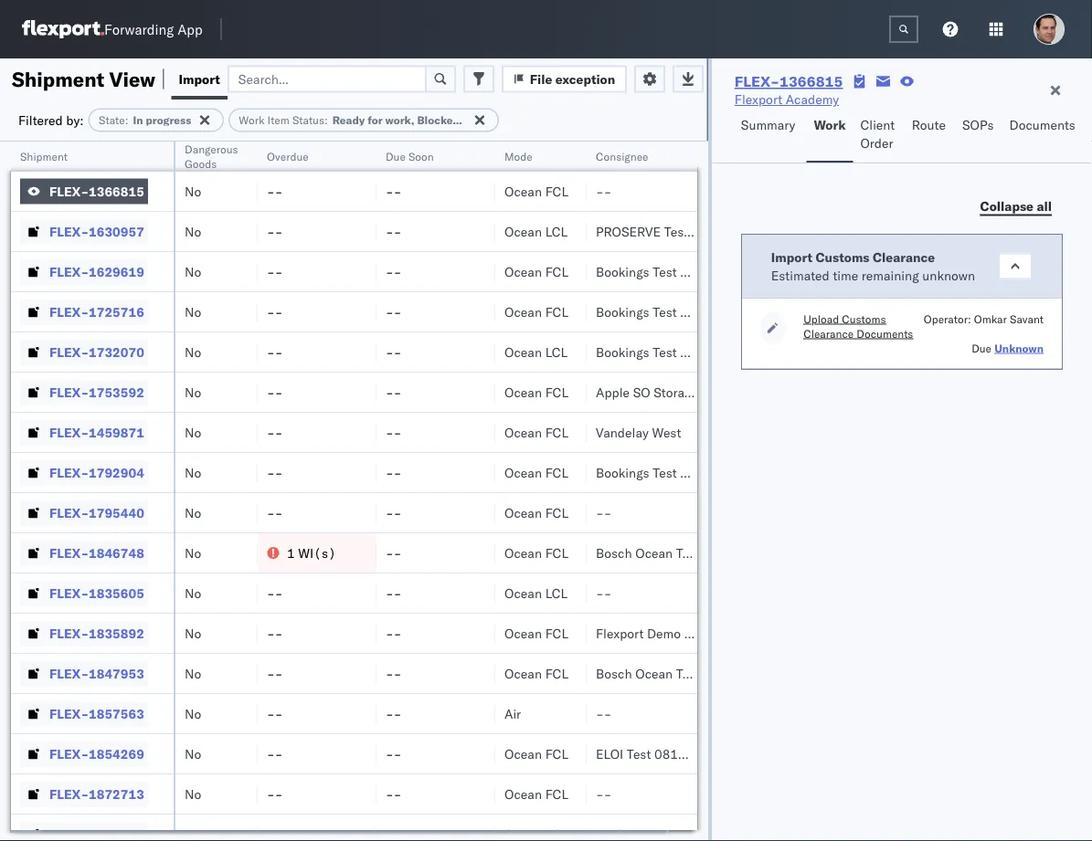 Task type: vqa. For each thing, say whether or not it's contained in the screenshot.


Task type: describe. For each thing, give the bounding box(es) containing it.
flex-1835605
[[49, 585, 144, 601]]

flex-1725716 button
[[20, 299, 148, 325]]

bookings for flex-1725716
[[596, 304, 649, 320]]

use)
[[760, 384, 793, 400]]

1459871
[[89, 425, 144, 441]]

soon
[[409, 149, 434, 163]]

apple so storage (do not use)
[[596, 384, 793, 400]]

flex-1795440 button
[[20, 500, 148, 526]]

flex- for flex-1459871 button
[[49, 425, 89, 441]]

unknown
[[995, 341, 1044, 355]]

client
[[861, 117, 895, 133]]

flex-1857563
[[49, 706, 144, 722]]

shipper
[[684, 626, 729, 642]]

vandelay west
[[596, 425, 681, 441]]

flex- for flex-1854269 button
[[49, 746, 89, 762]]

0 vertical spatial 1366815
[[780, 72, 843, 90]]

fcl for flex-1792904
[[545, 465, 569, 481]]

app
[[177, 21, 203, 38]]

sops
[[962, 117, 994, 133]]

work,
[[385, 113, 414, 127]]

1857563
[[89, 706, 144, 722]]

ocean fcl for flex-1835892
[[505, 626, 569, 642]]

due for due soon
[[386, 149, 406, 163]]

1835892
[[89, 626, 144, 642]]

customs for documents
[[842, 312, 886, 326]]

collapse all button
[[969, 193, 1063, 220]]

ocean fcl for flex-1792904
[[505, 465, 569, 481]]

no for flex-1857563
[[185, 706, 201, 722]]

fcl for flex-1725716
[[545, 304, 569, 320]]

eloi
[[596, 746, 624, 762]]

import for import
[[179, 71, 220, 87]]

upload
[[804, 312, 839, 326]]

2 progress from the left
[[479, 113, 524, 127]]

1 progress from the left
[[146, 113, 191, 127]]

flexport demo shipper co.
[[596, 626, 750, 642]]

fcl for flex-1846748
[[545, 545, 569, 561]]

overdue
[[267, 149, 309, 163]]

consignee for flex-1732070
[[680, 344, 742, 360]]

for
[[368, 113, 383, 127]]

flexport for flexport academy
[[735, 91, 783, 107]]

dangerous goods button
[[175, 138, 251, 171]]

resize handle column header for shipment
[[152, 142, 174, 842]]

2 in from the left
[[466, 113, 476, 127]]

exception
[[556, 71, 615, 87]]

shipment view
[[12, 66, 155, 91]]

co.
[[733, 626, 750, 642]]

flex-1846748 button
[[20, 541, 148, 566]]

ocean for 1366815
[[505, 183, 542, 199]]

item
[[267, 113, 290, 127]]

fcl for flex-1629619
[[545, 264, 569, 280]]

mode
[[505, 149, 533, 163]]

bookings test consignee for flex-1732070
[[596, 344, 742, 360]]

1 wi(s)
[[287, 545, 336, 561]]

flex-1857563 button
[[20, 702, 148, 727]]

flex-1366815 inside button
[[49, 183, 144, 199]]

flex- for flex-1857563 button
[[49, 706, 89, 722]]

lcl for bookings
[[545, 344, 568, 360]]

upload customs clearance documents button
[[804, 312, 924, 341]]

clearance for upload customs clearance documents
[[804, 327, 854, 340]]

unknown button
[[995, 341, 1044, 355]]

fcl for flex-1835892
[[545, 626, 569, 642]]

mode button
[[495, 145, 569, 164]]

no for flex-1732070
[[185, 344, 201, 360]]

no for flex-1459871
[[185, 425, 201, 441]]

bosch for flex-1847953
[[596, 666, 632, 682]]

no for flex-1792904
[[185, 465, 201, 481]]

apple
[[596, 384, 630, 400]]

ocean for 1753592
[[505, 384, 542, 400]]

flexport. image
[[22, 20, 104, 38]]

Search... text field
[[227, 65, 427, 93]]

client order
[[861, 117, 895, 151]]

2 : from the left
[[324, 113, 328, 127]]

consignee for flex-1792904
[[680, 465, 742, 481]]

flex- up flexport academy
[[735, 72, 780, 90]]

proserve
[[596, 223, 661, 239]]

documents button
[[1002, 109, 1087, 163]]

flex- for flex-1753592 button
[[49, 384, 89, 400]]

consignee inside button
[[596, 149, 649, 163]]

ocean fcl for flex-1725716
[[505, 304, 569, 320]]

account
[[692, 223, 740, 239]]

route
[[912, 117, 946, 133]]

no for flex-1725716
[[185, 304, 201, 320]]

bookings test consignee for flex-1792904
[[596, 465, 742, 481]]

ocean fcl for flex-1366815
[[505, 183, 569, 199]]

1725716
[[89, 304, 144, 320]]

fcl for flex-1854269
[[545, 746, 569, 762]]

flex-1630957 button
[[20, 219, 148, 244]]

vandelay
[[596, 425, 649, 441]]

academy
[[786, 91, 839, 107]]

flex-1459871 button
[[20, 420, 148, 446]]

ocean for 1732070
[[505, 344, 542, 360]]

demo
[[647, 626, 681, 642]]

flex- for flex-1366815 button on the top
[[49, 183, 89, 199]]

bosch for flex-1846748
[[596, 545, 632, 561]]

status
[[292, 113, 324, 127]]

fcl for flex-1459871
[[545, 425, 569, 441]]

ocean fcl for flex-1872713
[[505, 787, 569, 803]]

flex-1835892
[[49, 626, 144, 642]]

upload customs clearance documents
[[804, 312, 913, 340]]

order
[[861, 135, 893, 151]]

ocean fcl for flex-1846748
[[505, 545, 569, 561]]

ocean fcl for flex-1629619
[[505, 264, 569, 280]]

ocean lcl for proserve
[[505, 223, 568, 239]]

flex- for flex-1835605 button
[[49, 585, 89, 601]]

flex-1732070
[[49, 344, 144, 360]]

dangerous
[[185, 142, 238, 156]]

test for 1854269
[[627, 746, 651, 762]]

flex- for flex-1792904 button on the bottom left
[[49, 465, 89, 481]]

forwarding
[[104, 21, 174, 38]]

forwarding app link
[[22, 20, 203, 38]]

flex- for 'flex-1630957' button on the top of the page
[[49, 223, 89, 239]]

no for flex-1847953
[[185, 666, 201, 682]]

flex- for flex-1732070 button
[[49, 344, 89, 360]]

savant
[[1010, 312, 1044, 326]]

fcl for flex-1795440
[[545, 505, 569, 521]]

1846748
[[89, 545, 144, 561]]

bookings for flex-1732070
[[596, 344, 649, 360]]

resize handle column header for dangerous goods
[[236, 142, 258, 842]]

dangerous goods
[[185, 142, 238, 170]]

flex-1732070 button
[[20, 340, 148, 365]]

1872713
[[89, 787, 144, 803]]

lcl for proserve
[[545, 223, 568, 239]]

flex-1630957
[[49, 223, 144, 239]]

flex-1753592
[[49, 384, 144, 400]]

flexport academy
[[735, 91, 839, 107]]

shipment button
[[11, 145, 155, 164]]

due soon
[[386, 149, 434, 163]]

flex-1792904 button
[[20, 460, 148, 486]]

bookings for flex-1629619
[[596, 264, 649, 280]]

ocean for 1835892
[[505, 626, 542, 642]]

due unknown
[[972, 341, 1044, 355]]

flex- for flex-1872713 button
[[49, 787, 89, 803]]

fcl for flex-1872713
[[545, 787, 569, 803]]

ocean for 1792904
[[505, 465, 542, 481]]

1 : from the left
[[125, 113, 128, 127]]

1366815 inside flex-1366815 button
[[89, 183, 144, 199]]

flex-1629619
[[49, 264, 144, 280]]

shipment for shipment view
[[12, 66, 104, 91]]

file exception
[[530, 71, 615, 87]]

ocean for 1847953
[[505, 666, 542, 682]]

test for 1629619
[[653, 264, 677, 280]]

work for work
[[814, 117, 846, 133]]

due for due unknown
[[972, 341, 992, 355]]

flex-1847953
[[49, 666, 144, 682]]

flex- for flex-1846748 button
[[49, 545, 89, 561]]

flex-1872713
[[49, 787, 144, 803]]

3 resize handle column header from the left
[[355, 142, 377, 842]]



Task type: locate. For each thing, give the bounding box(es) containing it.
test for 1792904
[[653, 465, 677, 481]]

resize handle column header
[[152, 142, 174, 842], [236, 142, 258, 842], [355, 142, 377, 842], [473, 142, 495, 842], [565, 142, 587, 842], [684, 142, 706, 842]]

ocean lcl for -
[[505, 585, 568, 601]]

flex-1854269
[[49, 746, 144, 762]]

bookings
[[596, 264, 649, 280], [596, 304, 649, 320], [596, 344, 649, 360], [596, 465, 649, 481]]

ocean fcl for flex-1847953
[[505, 666, 569, 682]]

bosch ocean test down the demo
[[596, 666, 700, 682]]

bosch ocean test up the demo
[[596, 545, 700, 561]]

bookings test consignee for flex-1725716
[[596, 304, 742, 320]]

--
[[267, 183, 283, 199], [386, 183, 402, 199], [596, 183, 612, 199], [267, 223, 283, 239], [386, 223, 402, 239], [267, 264, 283, 280], [386, 264, 402, 280], [267, 304, 283, 320], [386, 304, 402, 320], [267, 344, 283, 360], [386, 344, 402, 360], [267, 384, 283, 400], [386, 384, 402, 400], [267, 425, 283, 441], [386, 425, 402, 441], [267, 465, 283, 481], [386, 465, 402, 481], [267, 505, 283, 521], [386, 505, 402, 521], [596, 505, 612, 521], [386, 545, 402, 561], [267, 585, 283, 601], [386, 585, 402, 601], [596, 585, 612, 601], [267, 626, 283, 642], [386, 626, 402, 642], [267, 666, 283, 682], [386, 666, 402, 682], [267, 706, 283, 722], [386, 706, 402, 722], [596, 706, 612, 722], [267, 746, 283, 762], [386, 746, 402, 762], [267, 787, 283, 803], [386, 787, 402, 803], [596, 787, 612, 803]]

1 ocean fcl from the top
[[505, 183, 569, 199]]

west
[[652, 425, 681, 441]]

view
[[109, 66, 155, 91]]

customs inside import customs clearance estimated time remaining unknown
[[816, 249, 870, 265]]

flex- down flex-1846748 button
[[49, 585, 89, 601]]

lcl for -
[[545, 585, 568, 601]]

consignee
[[596, 149, 649, 163], [680, 264, 742, 280], [680, 304, 742, 320], [680, 344, 742, 360], [680, 465, 742, 481]]

work for work item status : ready for work, blocked, in progress
[[239, 113, 265, 127]]

customs inside upload customs clearance documents
[[842, 312, 886, 326]]

3 ocean lcl from the top
[[505, 585, 568, 601]]

consignee for flex-1725716
[[680, 304, 742, 320]]

test for 1732070
[[653, 344, 677, 360]]

documents inside upload customs clearance documents
[[857, 327, 913, 340]]

no for flex-1835892
[[185, 626, 201, 642]]

flex-1366815 button
[[20, 179, 148, 204]]

flex- for flex-1835892 button
[[49, 626, 89, 642]]

1 horizontal spatial work
[[814, 117, 846, 133]]

flex-1725716
[[49, 304, 144, 320]]

0 vertical spatial lcl
[[545, 223, 568, 239]]

no for flex-1846748
[[185, 545, 201, 561]]

flex- inside button
[[49, 223, 89, 239]]

flex- for 'flex-1629619' button
[[49, 264, 89, 280]]

storage
[[654, 384, 698, 400]]

2 bookings test consignee from the top
[[596, 304, 742, 320]]

5 resize handle column header from the left
[[565, 142, 587, 842]]

14 no from the top
[[185, 706, 201, 722]]

import
[[179, 71, 220, 87], [771, 249, 813, 265]]

shipment
[[12, 66, 104, 91], [20, 149, 68, 163]]

shipment inside "shipment" button
[[20, 149, 68, 163]]

1 fcl from the top
[[545, 183, 569, 199]]

1 vertical spatial 1366815
[[89, 183, 144, 199]]

15 no from the top
[[185, 746, 201, 762]]

13 no from the top
[[185, 666, 201, 682]]

fcl for flex-1366815
[[545, 183, 569, 199]]

import customs clearance estimated time remaining unknown
[[771, 249, 975, 283]]

flex- down flex-1792904 button on the bottom left
[[49, 505, 89, 521]]

flex-1835605 button
[[20, 581, 148, 606]]

0 horizontal spatial import
[[179, 71, 220, 87]]

documents right sops
[[1010, 117, 1076, 133]]

2 resize handle column header from the left
[[236, 142, 258, 842]]

8 ocean fcl from the top
[[505, 545, 569, 561]]

in right state
[[133, 113, 143, 127]]

1 vertical spatial bosch
[[596, 666, 632, 682]]

route button
[[905, 109, 955, 163]]

work item status : ready for work, blocked, in progress
[[239, 113, 524, 127]]

10 fcl from the top
[[545, 666, 569, 682]]

forwarding app
[[104, 21, 203, 38]]

flexport left the demo
[[596, 626, 644, 642]]

5 no from the top
[[185, 344, 201, 360]]

operator:
[[924, 312, 971, 326]]

8 fcl from the top
[[545, 545, 569, 561]]

clearance down upload
[[804, 327, 854, 340]]

3 lcl from the top
[[545, 585, 568, 601]]

1 horizontal spatial in
[[466, 113, 476, 127]]

1 vertical spatial lcl
[[545, 344, 568, 360]]

clearance inside upload customs clearance documents
[[804, 327, 854, 340]]

4 ocean fcl from the top
[[505, 384, 569, 400]]

3 bookings test consignee from the top
[[596, 344, 742, 360]]

flex- for flex-1725716 button
[[49, 304, 89, 320]]

clearance
[[873, 249, 935, 265], [804, 327, 854, 340]]

customs
[[816, 249, 870, 265], [842, 312, 886, 326]]

1 bookings from the top
[[596, 264, 649, 280]]

flex- down flex-1366815 button on the top
[[49, 223, 89, 239]]

flex- down 'flex-1630957' button on the top of the page
[[49, 264, 89, 280]]

1732070
[[89, 344, 144, 360]]

9 no from the top
[[185, 505, 201, 521]]

unknown
[[922, 267, 975, 283]]

test for 1725716
[[653, 304, 677, 320]]

bosch
[[596, 545, 632, 561], [596, 666, 632, 682]]

1 ocean lcl from the top
[[505, 223, 568, 239]]

1 bosch from the top
[[596, 545, 632, 561]]

consignee button
[[587, 145, 687, 164]]

flex-1366815 down "shipment" button
[[49, 183, 144, 199]]

7 fcl from the top
[[545, 505, 569, 521]]

1847953
[[89, 666, 144, 682]]

flex-1366815 link
[[735, 72, 843, 90]]

flex- down flex-1725716 button
[[49, 344, 89, 360]]

1753592
[[89, 384, 144, 400]]

0 horizontal spatial :
[[125, 113, 128, 127]]

flex-
[[735, 72, 780, 90], [49, 183, 89, 199], [49, 223, 89, 239], [49, 264, 89, 280], [49, 304, 89, 320], [49, 344, 89, 360], [49, 384, 89, 400], [49, 425, 89, 441], [49, 465, 89, 481], [49, 505, 89, 521], [49, 545, 89, 561], [49, 585, 89, 601], [49, 626, 89, 642], [49, 666, 89, 682], [49, 706, 89, 722], [49, 746, 89, 762], [49, 787, 89, 803]]

6 resize handle column header from the left
[[684, 142, 706, 842]]

import button
[[171, 58, 227, 100]]

1 horizontal spatial documents
[[1010, 117, 1076, 133]]

customs right upload
[[842, 312, 886, 326]]

0 horizontal spatial in
[[133, 113, 143, 127]]

flex-1795440
[[49, 505, 144, 521]]

1 lcl from the top
[[545, 223, 568, 239]]

6 no from the top
[[185, 384, 201, 400]]

ocean for 1630957
[[505, 223, 542, 239]]

2 vertical spatial ocean lcl
[[505, 585, 568, 601]]

9 fcl from the top
[[545, 626, 569, 642]]

7 ocean fcl from the top
[[505, 505, 569, 521]]

clearance inside import customs clearance estimated time remaining unknown
[[873, 249, 935, 265]]

16 no from the top
[[185, 787, 201, 803]]

import inside import customs clearance estimated time remaining unknown
[[771, 249, 813, 265]]

1 vertical spatial documents
[[857, 327, 913, 340]]

state
[[99, 113, 125, 127]]

summary button
[[734, 109, 807, 163]]

1 horizontal spatial :
[[324, 113, 328, 127]]

shipment for shipment
[[20, 149, 68, 163]]

0 horizontal spatial clearance
[[804, 327, 854, 340]]

customs up time
[[816, 249, 870, 265]]

flex- down flex-1835605 button
[[49, 626, 89, 642]]

no for flex-1854269
[[185, 746, 201, 762]]

1 bosch ocean test from the top
[[596, 545, 700, 561]]

1 vertical spatial due
[[972, 341, 992, 355]]

flex- down 'flex-1629619' button
[[49, 304, 89, 320]]

0 vertical spatial import
[[179, 71, 220, 87]]

fcl for flex-1753592
[[545, 384, 569, 400]]

import for import customs clearance estimated time remaining unknown
[[771, 249, 813, 265]]

flex-1753592 button
[[20, 380, 148, 405]]

0 vertical spatial flex-1366815
[[735, 72, 843, 90]]

0 vertical spatial due
[[386, 149, 406, 163]]

12 ocean fcl from the top
[[505, 787, 569, 803]]

11 no from the top
[[185, 585, 201, 601]]

10 ocean fcl from the top
[[505, 666, 569, 682]]

progress
[[146, 113, 191, 127], [479, 113, 524, 127]]

1 horizontal spatial flexport
[[735, 91, 783, 107]]

2 bosch from the top
[[596, 666, 632, 682]]

1 vertical spatial ocean lcl
[[505, 344, 568, 360]]

flex-1846748
[[49, 545, 144, 561]]

1795440
[[89, 505, 144, 521]]

flexport academy link
[[735, 90, 839, 109]]

so
[[633, 384, 650, 400]]

import up estimated
[[771, 249, 813, 265]]

5 fcl from the top
[[545, 425, 569, 441]]

resize handle column header for mode
[[565, 142, 587, 842]]

2 ocean lcl from the top
[[505, 344, 568, 360]]

ocean fcl for flex-1854269
[[505, 746, 569, 762]]

due
[[386, 149, 406, 163], [972, 341, 992, 355]]

bookings for flex-1792904
[[596, 465, 649, 481]]

0 vertical spatial customs
[[816, 249, 870, 265]]

6 ocean fcl from the top
[[505, 465, 569, 481]]

2 vertical spatial lcl
[[545, 585, 568, 601]]

test for 1630957
[[664, 223, 688, 239]]

omkar
[[974, 312, 1007, 326]]

1 bookings test consignee from the top
[[596, 264, 742, 280]]

0 horizontal spatial due
[[386, 149, 406, 163]]

fcl for flex-1847953
[[545, 666, 569, 682]]

bookings test consignee for flex-1629619
[[596, 264, 742, 280]]

flex- down flex-1753592 button
[[49, 425, 89, 441]]

no for flex-1629619
[[185, 264, 201, 280]]

flex- down flex-1857563 button
[[49, 746, 89, 762]]

0 vertical spatial clearance
[[873, 249, 935, 265]]

ocean for 1795440
[[505, 505, 542, 521]]

due left soon
[[386, 149, 406, 163]]

flex-1366815
[[735, 72, 843, 90], [49, 183, 144, 199]]

ocean lcl
[[505, 223, 568, 239], [505, 344, 568, 360], [505, 585, 568, 601]]

8 no from the top
[[185, 465, 201, 481]]

1 horizontal spatial clearance
[[873, 249, 935, 265]]

due down the operator: omkar savant
[[972, 341, 992, 355]]

import inside import button
[[179, 71, 220, 87]]

1 horizontal spatial progress
[[479, 113, 524, 127]]

file
[[530, 71, 552, 87]]

11 ocean fcl from the top
[[505, 746, 569, 762]]

:
[[125, 113, 128, 127], [324, 113, 328, 127]]

state : in progress
[[99, 113, 191, 127]]

None text field
[[889, 16, 919, 43]]

1 horizontal spatial flex-1366815
[[735, 72, 843, 90]]

1 horizontal spatial 1366815
[[780, 72, 843, 90]]

1366815 up academy
[[780, 72, 843, 90]]

4 bookings test consignee from the top
[[596, 465, 742, 481]]

7 no from the top
[[185, 425, 201, 441]]

flexport for flexport demo shipper co.
[[596, 626, 644, 642]]

remaining
[[862, 267, 919, 283]]

1 vertical spatial flexport
[[596, 626, 644, 642]]

4 fcl from the top
[[545, 384, 569, 400]]

flex- down flex-1459871 button
[[49, 465, 89, 481]]

progress up mode
[[479, 113, 524, 127]]

flexport up the summary
[[735, 91, 783, 107]]

9 ocean fcl from the top
[[505, 626, 569, 642]]

4 resize handle column header from the left
[[473, 142, 495, 842]]

2 fcl from the top
[[545, 264, 569, 280]]

clearance up remaining in the top right of the page
[[873, 249, 935, 265]]

0 horizontal spatial flexport
[[596, 626, 644, 642]]

1 horizontal spatial due
[[972, 341, 992, 355]]

eloi test 081801
[[596, 746, 702, 762]]

1 in from the left
[[133, 113, 143, 127]]

2 bookings from the top
[[596, 304, 649, 320]]

ocean fcl for flex-1459871
[[505, 425, 569, 441]]

3 bookings from the top
[[596, 344, 649, 360]]

0 horizontal spatial work
[[239, 113, 265, 127]]

no for flex-1795440
[[185, 505, 201, 521]]

0 vertical spatial shipment
[[12, 66, 104, 91]]

flex-1854269 button
[[20, 742, 148, 767]]

ocean for 1846748
[[505, 545, 542, 561]]

shipment up filtered by:
[[12, 66, 104, 91]]

: left ready
[[324, 113, 328, 127]]

4 no from the top
[[185, 304, 201, 320]]

1629619
[[89, 264, 144, 280]]

4 bookings from the top
[[596, 465, 649, 481]]

(do
[[701, 384, 728, 400]]

flex- down flex-1854269 button
[[49, 787, 89, 803]]

11 fcl from the top
[[545, 746, 569, 762]]

bookings test consignee
[[596, 264, 742, 280], [596, 304, 742, 320], [596, 344, 742, 360], [596, 465, 742, 481]]

1 vertical spatial shipment
[[20, 149, 68, 163]]

ocean fcl
[[505, 183, 569, 199], [505, 264, 569, 280], [505, 304, 569, 320], [505, 384, 569, 400], [505, 425, 569, 441], [505, 465, 569, 481], [505, 505, 569, 521], [505, 545, 569, 561], [505, 626, 569, 642], [505, 666, 569, 682], [505, 746, 569, 762], [505, 787, 569, 803]]

not
[[731, 384, 757, 400]]

wi(s)
[[298, 545, 336, 561]]

sops button
[[955, 109, 1002, 163]]

flex- down flex-1847953 button
[[49, 706, 89, 722]]

2 lcl from the top
[[545, 344, 568, 360]]

0 horizontal spatial flex-1366815
[[49, 183, 144, 199]]

ready
[[332, 113, 365, 127]]

bosch ocean test for flex-1846748
[[596, 545, 700, 561]]

1 horizontal spatial import
[[771, 249, 813, 265]]

0 vertical spatial documents
[[1010, 117, 1076, 133]]

1 vertical spatial bosch ocean test
[[596, 666, 700, 682]]

flex-1366815 up flexport academy
[[735, 72, 843, 90]]

customs for estimated
[[816, 249, 870, 265]]

ocean fcl for flex-1795440
[[505, 505, 569, 521]]

import down app
[[179, 71, 220, 87]]

1 vertical spatial flex-1366815
[[49, 183, 144, 199]]

1 resize handle column header from the left
[[152, 142, 174, 842]]

no for flex-1872713
[[185, 787, 201, 803]]

flex-1835892 button
[[20, 621, 148, 647]]

0 horizontal spatial documents
[[857, 327, 913, 340]]

1835605
[[89, 585, 144, 601]]

flex- for flex-1847953 button
[[49, 666, 89, 682]]

0 vertical spatial bosch
[[596, 545, 632, 561]]

progress down import button
[[146, 113, 191, 127]]

ocean fcl for flex-1753592
[[505, 384, 569, 400]]

ocean for 1459871
[[505, 425, 542, 441]]

no for flex-1835605
[[185, 585, 201, 601]]

collapse all
[[980, 198, 1052, 214]]

flex-1847953 button
[[20, 661, 148, 687]]

0 horizontal spatial 1366815
[[89, 183, 144, 199]]

flex- down "shipment" button
[[49, 183, 89, 199]]

lcl
[[545, 223, 568, 239], [545, 344, 568, 360], [545, 585, 568, 601]]

: down view in the top of the page
[[125, 113, 128, 127]]

filtered by:
[[18, 112, 84, 128]]

1366815 up 1630957
[[89, 183, 144, 199]]

0 horizontal spatial progress
[[146, 113, 191, 127]]

6 fcl from the top
[[545, 465, 569, 481]]

ocean for 1872713
[[505, 787, 542, 803]]

fcl
[[545, 183, 569, 199], [545, 264, 569, 280], [545, 304, 569, 320], [545, 384, 569, 400], [545, 425, 569, 441], [545, 465, 569, 481], [545, 505, 569, 521], [545, 545, 569, 561], [545, 626, 569, 642], [545, 666, 569, 682], [545, 746, 569, 762], [545, 787, 569, 803]]

5 ocean fcl from the top
[[505, 425, 569, 441]]

work down academy
[[814, 117, 846, 133]]

in
[[133, 113, 143, 127], [466, 113, 476, 127]]

1 vertical spatial import
[[771, 249, 813, 265]]

in right blocked,
[[466, 113, 476, 127]]

blocked,
[[417, 113, 463, 127]]

flex- for "flex-1795440" button
[[49, 505, 89, 521]]

3 no from the top
[[185, 264, 201, 280]]

work inside work button
[[814, 117, 846, 133]]

consignee for flex-1629619
[[680, 264, 742, 280]]

12 no from the top
[[185, 626, 201, 642]]

flex- inside button
[[49, 585, 89, 601]]

summary
[[741, 117, 796, 133]]

3 ocean fcl from the top
[[505, 304, 569, 320]]

3 fcl from the top
[[545, 304, 569, 320]]

flex-1459871
[[49, 425, 144, 441]]

1854269
[[89, 746, 144, 762]]

2 no from the top
[[185, 223, 201, 239]]

no for flex-1753592
[[185, 384, 201, 400]]

air
[[505, 706, 521, 722]]

1 no from the top
[[185, 183, 201, 199]]

shipment down filtered
[[20, 149, 68, 163]]

0 vertical spatial ocean lcl
[[505, 223, 568, 239]]

clearance for import customs clearance estimated time remaining unknown
[[873, 249, 935, 265]]

ocean for 1835605
[[505, 585, 542, 601]]

1 vertical spatial customs
[[842, 312, 886, 326]]

goods
[[185, 157, 217, 170]]

1 vertical spatial clearance
[[804, 327, 854, 340]]

ocean for 1629619
[[505, 264, 542, 280]]

no for flex-1366815
[[185, 183, 201, 199]]

work left item
[[239, 113, 265, 127]]

filtered
[[18, 112, 63, 128]]

client order button
[[853, 109, 905, 163]]

12 fcl from the top
[[545, 787, 569, 803]]

resize handle column header for consignee
[[684, 142, 706, 842]]

0 vertical spatial bosch ocean test
[[596, 545, 700, 561]]

0 vertical spatial flexport
[[735, 91, 783, 107]]

2 ocean fcl from the top
[[505, 264, 569, 280]]

documents down remaining in the top right of the page
[[857, 327, 913, 340]]

ocean lcl for bookings
[[505, 344, 568, 360]]

flex- down flex-1835892 button
[[49, 666, 89, 682]]

flex- down flex-1732070 button
[[49, 384, 89, 400]]

10 no from the top
[[185, 545, 201, 561]]

no
[[185, 183, 201, 199], [185, 223, 201, 239], [185, 264, 201, 280], [185, 304, 201, 320], [185, 344, 201, 360], [185, 384, 201, 400], [185, 425, 201, 441], [185, 465, 201, 481], [185, 505, 201, 521], [185, 545, 201, 561], [185, 585, 201, 601], [185, 626, 201, 642], [185, 666, 201, 682], [185, 706, 201, 722], [185, 746, 201, 762], [185, 787, 201, 803]]

bosch ocean test for flex-1847953
[[596, 666, 700, 682]]

no for flex-1630957
[[185, 223, 201, 239]]

2 bosch ocean test from the top
[[596, 666, 700, 682]]

flex- down "flex-1795440" button
[[49, 545, 89, 561]]



